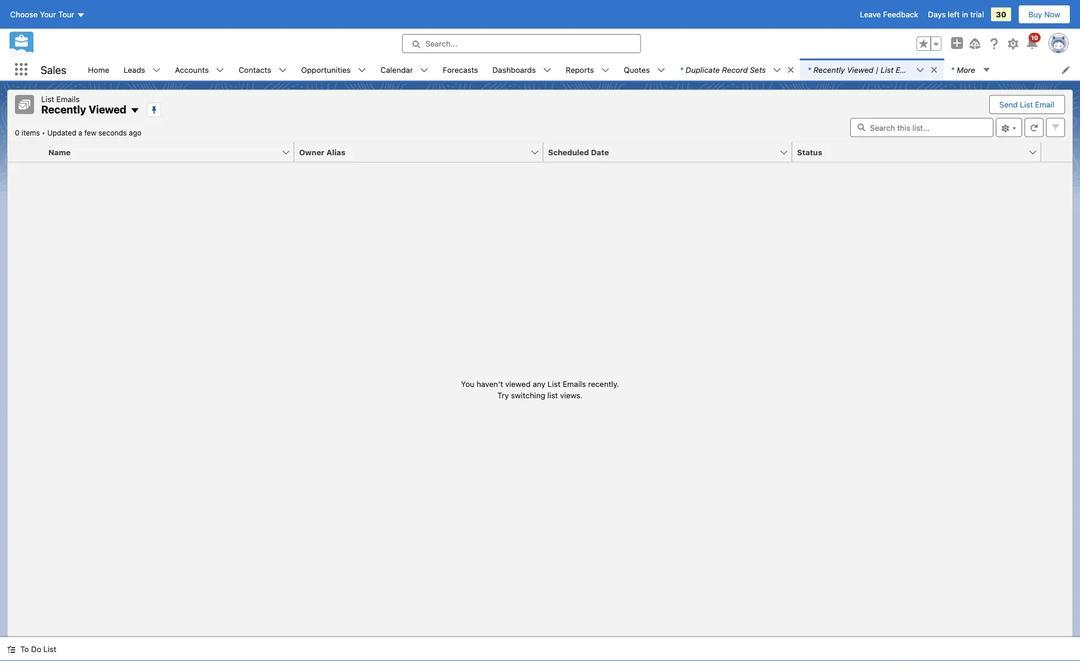 Task type: describe. For each thing, give the bounding box(es) containing it.
to
[[20, 645, 29, 654]]

reports
[[566, 65, 594, 74]]

sets
[[750, 65, 766, 74]]

reports link
[[559, 59, 601, 81]]

home
[[88, 65, 109, 74]]

•
[[42, 129, 45, 137]]

action image
[[1041, 142, 1072, 162]]

leads link
[[116, 59, 152, 81]]

to do list button
[[0, 637, 64, 661]]

Search Recently Viewed list view. search field
[[850, 118, 994, 137]]

switching
[[511, 391, 545, 400]]

buy now
[[1029, 10, 1061, 19]]

any
[[533, 379, 546, 388]]

1 list item from the left
[[673, 59, 801, 81]]

buy now button
[[1018, 5, 1071, 24]]

scheduled date button
[[543, 142, 779, 162]]

name element
[[44, 142, 302, 162]]

list emails image
[[15, 95, 34, 114]]

recently inside recently viewed|list emails|list view element
[[41, 103, 86, 116]]

1 vertical spatial emails
[[56, 94, 80, 103]]

trial
[[970, 10, 984, 19]]

in
[[962, 10, 968, 19]]

leave feedback link
[[860, 10, 919, 19]]

status inside recently viewed|list emails|list view element
[[461, 378, 619, 401]]

contacts
[[239, 65, 271, 74]]

recently viewed
[[41, 103, 126, 116]]

dashboards link
[[485, 59, 543, 81]]

status element
[[792, 142, 1049, 162]]

* for * duplicate record sets
[[680, 65, 683, 74]]

* more
[[951, 65, 975, 74]]

to do list
[[20, 645, 56, 654]]

recently viewed|list emails|list view element
[[7, 90, 1073, 637]]

emails for * recently viewed | list emails
[[896, 65, 919, 74]]

emails for you haven't viewed any list emails recently. try switching list views.
[[563, 379, 586, 388]]

owner alias button
[[294, 142, 530, 162]]

alias
[[326, 147, 345, 156]]

more
[[957, 65, 975, 74]]

2 list item from the left
[[801, 59, 944, 81]]

list inside button
[[43, 645, 56, 654]]

* recently viewed | list emails
[[808, 65, 919, 74]]

action element
[[1041, 142, 1072, 162]]

few
[[84, 129, 96, 137]]

left
[[948, 10, 960, 19]]

recently.
[[588, 379, 619, 388]]

30
[[996, 10, 1007, 19]]

text default image inside "contacts" list item
[[278, 66, 287, 74]]

quotes link
[[617, 59, 657, 81]]

choose
[[10, 10, 38, 19]]

forecasts
[[443, 65, 478, 74]]

haven't
[[477, 379, 503, 388]]

days left in trial
[[928, 10, 984, 19]]

your
[[40, 10, 56, 19]]

0
[[15, 129, 19, 137]]

opportunities
[[301, 65, 351, 74]]

send
[[999, 100, 1018, 109]]

opportunities link
[[294, 59, 358, 81]]

buy
[[1029, 10, 1042, 19]]

days
[[928, 10, 946, 19]]

quotes list item
[[617, 59, 673, 81]]

calendar list item
[[373, 59, 436, 81]]

you
[[461, 379, 474, 388]]

calendar link
[[373, 59, 420, 81]]

updated
[[47, 129, 76, 137]]

text default image inside recently viewed|list emails|list view element
[[130, 106, 140, 115]]

none search field inside recently viewed|list emails|list view element
[[850, 118, 994, 137]]

dashboards
[[493, 65, 536, 74]]

dashboards list item
[[485, 59, 559, 81]]

contacts link
[[231, 59, 278, 81]]

choose your tour
[[10, 10, 74, 19]]

home link
[[81, 59, 116, 81]]

scheduled
[[548, 147, 589, 156]]

list
[[548, 391, 558, 400]]

a
[[78, 129, 82, 137]]

text default image inside to do list button
[[7, 645, 16, 654]]

opportunities list item
[[294, 59, 373, 81]]

status button
[[792, 142, 1028, 162]]

search... button
[[402, 34, 641, 53]]

item number image
[[8, 142, 44, 162]]

items
[[21, 129, 40, 137]]



Task type: vqa. For each thing, say whether or not it's contained in the screenshot.
text default icon corresponding to Calendar
yes



Task type: locate. For each thing, give the bounding box(es) containing it.
2 * from the left
[[808, 65, 811, 74]]

text default image inside accounts list item
[[216, 66, 224, 74]]

list item
[[673, 59, 801, 81], [801, 59, 944, 81]]

text default image for leads
[[152, 66, 161, 74]]

4 text default image from the left
[[216, 66, 224, 74]]

feedback
[[883, 10, 919, 19]]

recently left the |
[[814, 65, 845, 74]]

list
[[81, 59, 1080, 81]]

accounts link
[[168, 59, 216, 81]]

*
[[680, 65, 683, 74], [808, 65, 811, 74], [951, 65, 955, 74]]

recently up updated
[[41, 103, 86, 116]]

3 * from the left
[[951, 65, 955, 74]]

list inside button
[[1020, 100, 1033, 109]]

list inside list
[[881, 65, 894, 74]]

5 text default image from the left
[[420, 66, 428, 74]]

1 horizontal spatial emails
[[563, 379, 586, 388]]

emails inside 'you haven't viewed any list emails recently. try switching list views.'
[[563, 379, 586, 388]]

2 vertical spatial emails
[[563, 379, 586, 388]]

text default image
[[983, 66, 991, 74], [278, 66, 287, 74], [358, 66, 366, 74], [773, 66, 781, 74], [916, 66, 925, 74], [130, 106, 140, 115], [7, 645, 16, 654]]

* for * recently viewed | list emails
[[808, 65, 811, 74]]

text default image inside leads list item
[[152, 66, 161, 74]]

1 text default image from the left
[[787, 66, 795, 74]]

text default image left the reports
[[543, 66, 551, 74]]

you haven't viewed any list emails recently. try switching list views.
[[461, 379, 619, 400]]

name
[[48, 147, 71, 156]]

text default image right more
[[983, 66, 991, 74]]

3 text default image from the left
[[152, 66, 161, 74]]

ago
[[129, 129, 141, 137]]

1 vertical spatial viewed
[[89, 103, 126, 116]]

name button
[[44, 142, 281, 162]]

text default image right calendar
[[420, 66, 428, 74]]

0 vertical spatial recently
[[814, 65, 845, 74]]

viewed up seconds
[[89, 103, 126, 116]]

owner
[[299, 147, 325, 156]]

text default image up ago on the top of the page
[[130, 106, 140, 115]]

list inside 'you haven't viewed any list emails recently. try switching list views.'
[[548, 379, 561, 388]]

* duplicate record sets
[[680, 65, 766, 74]]

text default image left to on the left bottom
[[7, 645, 16, 654]]

text default image left * more
[[930, 66, 938, 74]]

text default image left * more
[[916, 66, 925, 74]]

status containing you haven't viewed any list emails recently.
[[461, 378, 619, 401]]

text default image right the sets at the right of page
[[787, 66, 795, 74]]

0 horizontal spatial *
[[680, 65, 683, 74]]

list right send
[[1020, 100, 1033, 109]]

list containing home
[[81, 59, 1080, 81]]

text default image for accounts
[[216, 66, 224, 74]]

quotes
[[624, 65, 650, 74]]

text default image right "leads"
[[152, 66, 161, 74]]

* left more
[[951, 65, 955, 74]]

text default image right the reports
[[601, 66, 610, 74]]

1 * from the left
[[680, 65, 683, 74]]

now
[[1044, 10, 1061, 19]]

text default image left calendar link in the top left of the page
[[358, 66, 366, 74]]

0 horizontal spatial viewed
[[89, 103, 126, 116]]

text default image right "accounts"
[[216, 66, 224, 74]]

2 horizontal spatial *
[[951, 65, 955, 74]]

owner alias
[[299, 147, 345, 156]]

text default image for calendar
[[420, 66, 428, 74]]

None search field
[[850, 118, 994, 137]]

leave feedback
[[860, 10, 919, 19]]

emails up views. in the bottom of the page
[[563, 379, 586, 388]]

item number element
[[8, 142, 44, 162]]

text default image right the sets at the right of page
[[773, 66, 781, 74]]

leave
[[860, 10, 881, 19]]

1 vertical spatial recently
[[41, 103, 86, 116]]

text default image inside 'dashboards' list item
[[543, 66, 551, 74]]

emails
[[896, 65, 919, 74], [56, 94, 80, 103], [563, 379, 586, 388]]

* for * more
[[951, 65, 955, 74]]

leads list item
[[116, 59, 168, 81]]

1 horizontal spatial *
[[808, 65, 811, 74]]

1 horizontal spatial viewed
[[847, 65, 874, 74]]

text default image for reports
[[601, 66, 610, 74]]

0 items • updated a few seconds ago
[[15, 129, 141, 137]]

recently inside list
[[814, 65, 845, 74]]

text default image inside calendar list item
[[420, 66, 428, 74]]

text default image for dashboards
[[543, 66, 551, 74]]

choose your tour button
[[10, 5, 86, 24]]

send list email
[[999, 100, 1055, 109]]

text default image right the contacts
[[278, 66, 287, 74]]

views.
[[560, 391, 583, 400]]

text default image inside opportunities list item
[[358, 66, 366, 74]]

0 horizontal spatial recently
[[41, 103, 86, 116]]

7 text default image from the left
[[601, 66, 610, 74]]

list
[[881, 65, 894, 74], [41, 94, 54, 103], [1020, 100, 1033, 109], [548, 379, 561, 388], [43, 645, 56, 654]]

seconds
[[98, 129, 127, 137]]

accounts
[[175, 65, 209, 74]]

emails right the |
[[896, 65, 919, 74]]

forecasts link
[[436, 59, 485, 81]]

search...
[[425, 39, 457, 48]]

0 horizontal spatial emails
[[56, 94, 80, 103]]

list right the |
[[881, 65, 894, 74]]

recently
[[814, 65, 845, 74], [41, 103, 86, 116]]

0 vertical spatial emails
[[896, 65, 919, 74]]

calendar
[[381, 65, 413, 74]]

list right list emails image
[[41, 94, 54, 103]]

status
[[461, 378, 619, 401]]

record
[[722, 65, 748, 74]]

8 text default image from the left
[[657, 66, 666, 74]]

2 horizontal spatial emails
[[896, 65, 919, 74]]

text default image
[[787, 66, 795, 74], [930, 66, 938, 74], [152, 66, 161, 74], [216, 66, 224, 74], [420, 66, 428, 74], [543, 66, 551, 74], [601, 66, 610, 74], [657, 66, 666, 74]]

0 vertical spatial viewed
[[847, 65, 874, 74]]

send list email button
[[990, 96, 1064, 113]]

tour
[[58, 10, 74, 19]]

text default image inside the reports list item
[[601, 66, 610, 74]]

* right the sets at the right of page
[[808, 65, 811, 74]]

2 text default image from the left
[[930, 66, 938, 74]]

do
[[31, 645, 41, 654]]

recently viewed status
[[15, 129, 47, 137]]

owner alias element
[[294, 142, 551, 162]]

viewed
[[847, 65, 874, 74], [89, 103, 126, 116]]

reports list item
[[559, 59, 617, 81]]

status
[[797, 147, 822, 156]]

viewed
[[505, 379, 531, 388]]

scheduled date
[[548, 147, 609, 156]]

group
[[917, 36, 942, 51]]

viewed left the |
[[847, 65, 874, 74]]

email
[[1035, 100, 1055, 109]]

* left duplicate
[[680, 65, 683, 74]]

6 text default image from the left
[[543, 66, 551, 74]]

emails inside list
[[896, 65, 919, 74]]

text default image right 'quotes'
[[657, 66, 666, 74]]

emails down the sales in the left top of the page
[[56, 94, 80, 103]]

text default image for quotes
[[657, 66, 666, 74]]

1 horizontal spatial recently
[[814, 65, 845, 74]]

accounts list item
[[168, 59, 231, 81]]

leads
[[124, 65, 145, 74]]

list up list
[[548, 379, 561, 388]]

sales
[[41, 63, 66, 76]]

list emails
[[41, 94, 80, 103]]

list right do
[[43, 645, 56, 654]]

10
[[1031, 34, 1038, 41]]

date
[[591, 147, 609, 156]]

scheduled date element
[[543, 142, 800, 162]]

duplicate
[[686, 65, 720, 74]]

text default image inside quotes "list item"
[[657, 66, 666, 74]]

contacts list item
[[231, 59, 294, 81]]

|
[[876, 65, 879, 74]]

try
[[497, 391, 509, 400]]

10 button
[[1025, 33, 1041, 51]]



